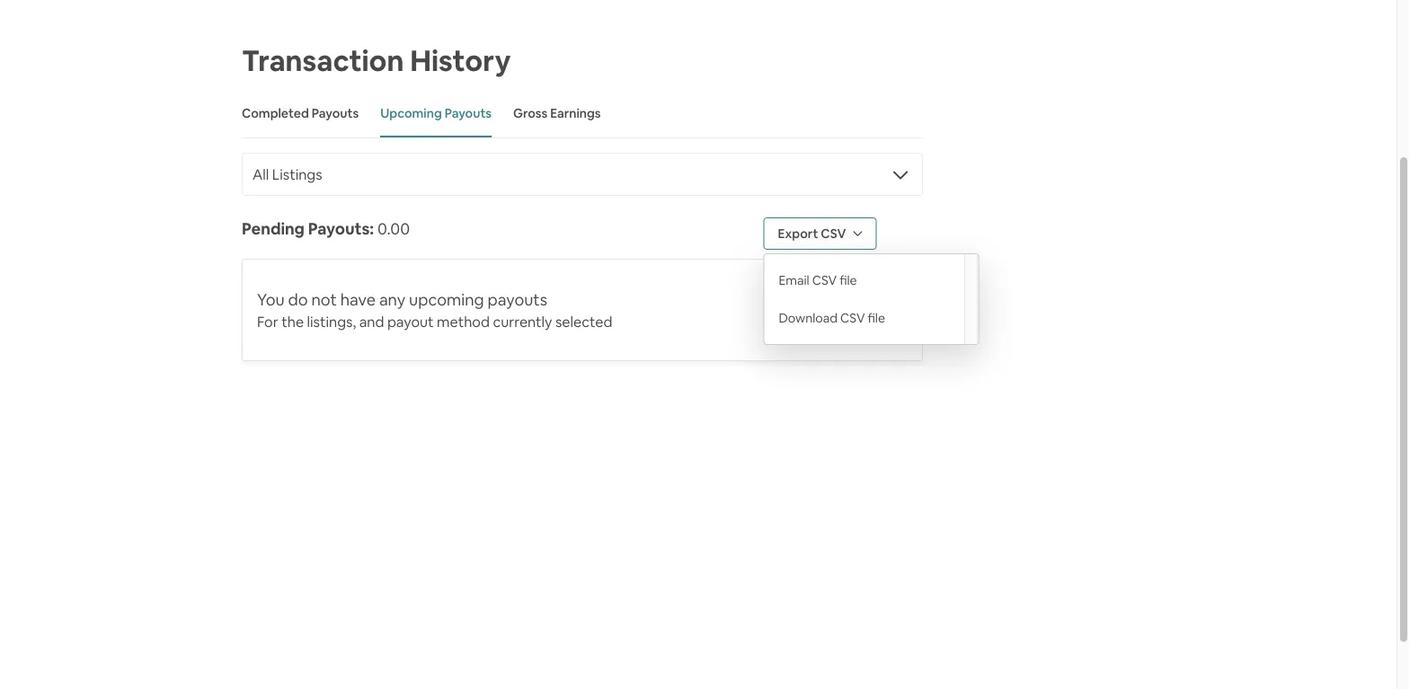 Task type: vqa. For each thing, say whether or not it's contained in the screenshot.
right File
yes



Task type: locate. For each thing, give the bounding box(es) containing it.
not
[[311, 289, 337, 311]]

payouts
[[312, 105, 359, 121], [445, 105, 492, 121], [308, 218, 370, 240]]

1 vertical spatial csv
[[812, 272, 837, 289]]

any
[[379, 289, 405, 311]]

1 horizontal spatial file
[[868, 310, 885, 326]]

you do not have any upcoming payouts for the listings, and payout method currently selected
[[257, 289, 613, 331]]

and
[[359, 312, 384, 331]]

completed payouts button
[[242, 91, 359, 138]]

upcoming
[[380, 105, 442, 121]]

payouts inside button
[[445, 105, 492, 121]]

pending payouts : 0.00
[[242, 218, 410, 240]]

the
[[282, 312, 304, 331]]

csv right the email
[[812, 272, 837, 289]]

gross earnings
[[513, 105, 601, 121]]

earnings
[[550, 105, 601, 121]]

payouts
[[488, 289, 547, 311]]

csv right export
[[821, 226, 846, 242]]

file
[[840, 272, 857, 289], [868, 310, 885, 326]]

gross
[[513, 105, 548, 121]]

payouts down transaction
[[312, 105, 359, 121]]

payouts for pending
[[308, 218, 370, 240]]

file for email csv file
[[840, 272, 857, 289]]

payouts inside 'button'
[[312, 105, 359, 121]]

csv for email
[[812, 272, 837, 289]]

you
[[257, 289, 285, 311]]

csv
[[821, 226, 846, 242], [812, 272, 837, 289], [841, 310, 865, 326]]

0 vertical spatial csv
[[821, 226, 846, 242]]

file up download csv file button
[[840, 272, 857, 289]]

csv for download
[[841, 310, 865, 326]]

method
[[437, 312, 490, 331]]

export
[[778, 226, 818, 242]]

listings,
[[307, 312, 356, 331]]

tab list
[[242, 91, 923, 138]]

payouts left 0.00 at the left top
[[308, 218, 370, 240]]

1 vertical spatial file
[[868, 310, 885, 326]]

transaction
[[242, 41, 404, 79]]

2 vertical spatial csv
[[841, 310, 865, 326]]

0 horizontal spatial file
[[840, 272, 857, 289]]

for
[[257, 312, 278, 331]]

csv inside 'popup button'
[[821, 226, 846, 242]]

download csv file button
[[765, 299, 965, 337]]

history
[[410, 41, 511, 79]]

completed payouts
[[242, 105, 359, 121]]

selected
[[555, 312, 613, 331]]

transaction history
[[242, 41, 511, 79]]

payouts down history
[[445, 105, 492, 121]]

file down email csv file button
[[868, 310, 885, 326]]

export csv
[[778, 226, 846, 242]]

0 vertical spatial file
[[840, 272, 857, 289]]

csv down email csv file button
[[841, 310, 865, 326]]

upcoming payouts
[[380, 105, 492, 121]]

csv for export
[[821, 226, 846, 242]]



Task type: describe. For each thing, give the bounding box(es) containing it.
gross earnings button
[[513, 91, 601, 138]]

tab list containing completed payouts
[[242, 91, 923, 138]]

export csv button
[[764, 218, 877, 250]]

upcoming payouts button
[[380, 91, 492, 138]]

do
[[288, 289, 308, 311]]

pending
[[242, 218, 305, 240]]

payouts for upcoming
[[445, 105, 492, 121]]

0.00
[[378, 218, 410, 240]]

email csv file
[[779, 272, 857, 289]]

completed
[[242, 105, 309, 121]]

upcoming
[[409, 289, 484, 311]]

currently
[[493, 312, 552, 331]]

:
[[370, 218, 374, 240]]

download csv file
[[779, 310, 885, 326]]

email csv file button
[[765, 262, 965, 299]]

email
[[779, 272, 810, 289]]

payouts for completed
[[312, 105, 359, 121]]

have
[[340, 289, 376, 311]]

download
[[779, 310, 838, 326]]

file for download csv file
[[868, 310, 885, 326]]

payout
[[387, 312, 434, 331]]



